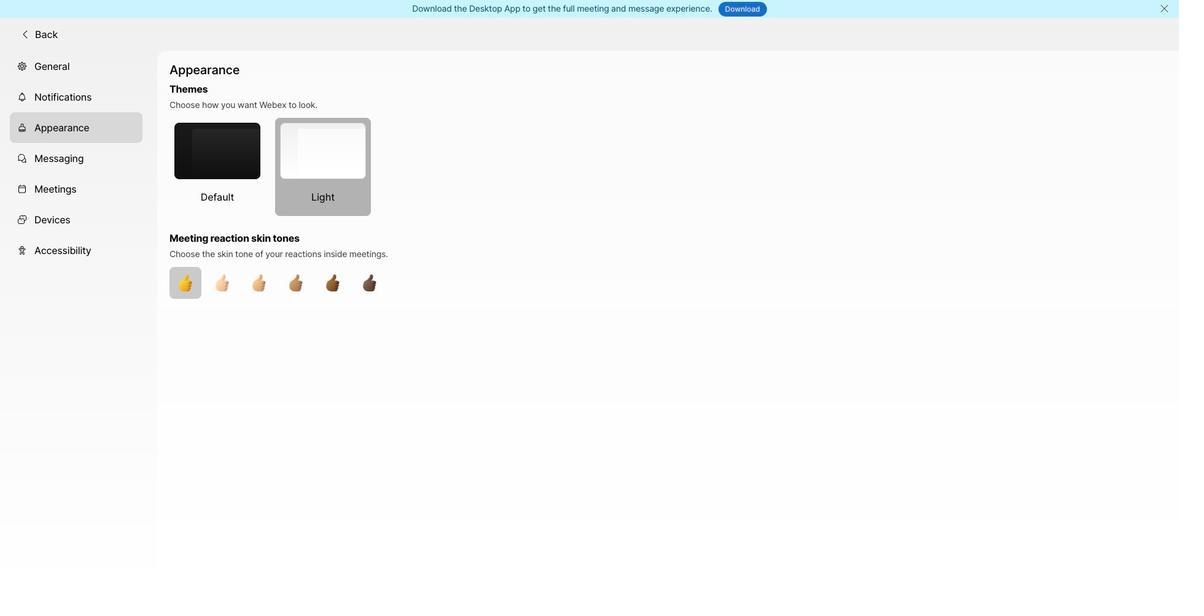 Task type: locate. For each thing, give the bounding box(es) containing it.
settings navigation
[[0, 51, 157, 595]]

appearance tab
[[10, 112, 142, 143]]

accessibility tab
[[10, 235, 142, 266]]

skin tone picker toolbar
[[170, 267, 960, 299]]

notifications tab
[[10, 82, 142, 112]]

cancel_16 image
[[1160, 4, 1169, 14]]



Task type: describe. For each thing, give the bounding box(es) containing it.
meetings tab
[[10, 174, 142, 204]]

devices tab
[[10, 204, 142, 235]]

general tab
[[10, 51, 142, 82]]

messaging tab
[[10, 143, 142, 174]]



Task type: vqa. For each thing, say whether or not it's contained in the screenshot.
tab list
no



